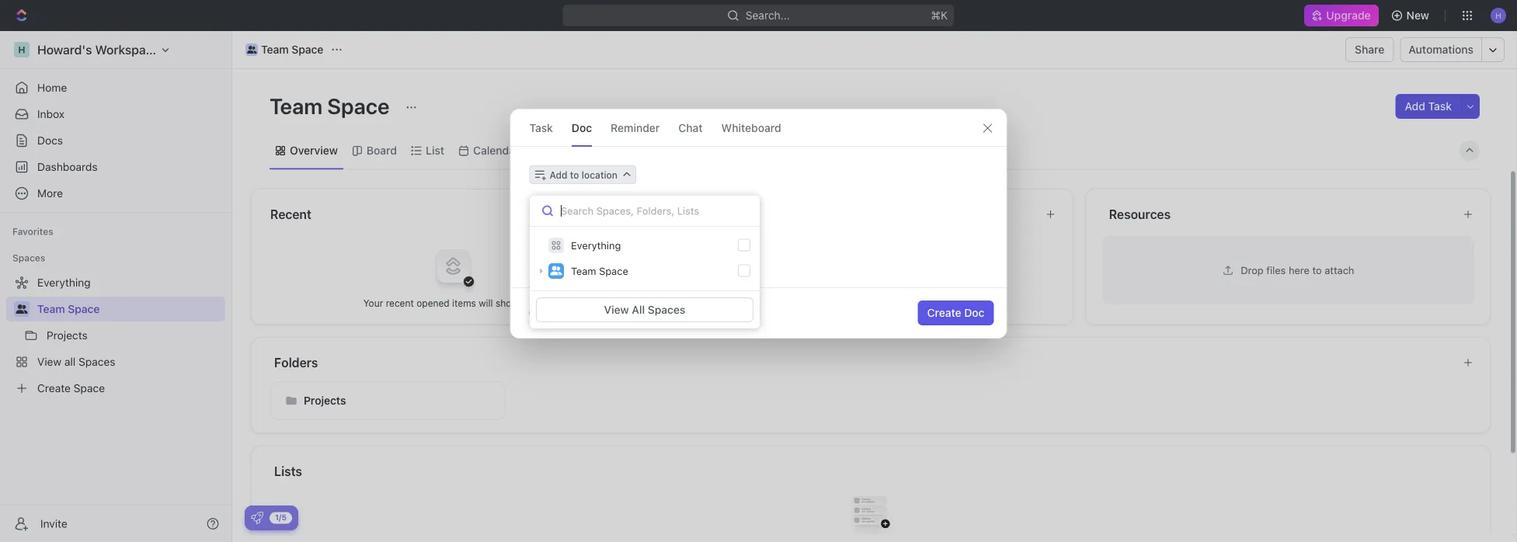 Task type: vqa. For each thing, say whether or not it's contained in the screenshot.
Onboarding checklist button element
yes



Task type: locate. For each thing, give the bounding box(es) containing it.
dialog containing task
[[510, 109, 1007, 339]]

files
[[1267, 264, 1286, 276]]

add task button
[[1396, 94, 1461, 119]]

1 horizontal spatial team space link
[[242, 40, 327, 59]]

team space inside tree
[[37, 303, 100, 315]]

sidebar navigation
[[0, 31, 232, 542]]

upgrade
[[1326, 9, 1371, 22]]

0 vertical spatial docs
[[37, 134, 63, 147]]

to right here
[[1312, 264, 1322, 276]]

share button
[[1346, 37, 1394, 62]]

user group image inside team space tree
[[16, 305, 28, 314]]

Name this Doc... field
[[511, 193, 1006, 212]]

0 horizontal spatial docs
[[37, 134, 63, 147]]

gantt link
[[545, 140, 577, 162]]

space
[[292, 43, 324, 56], [327, 93, 390, 118], [599, 265, 628, 277], [68, 303, 100, 315]]

dashboards
[[37, 160, 98, 173]]

0 vertical spatial task
[[1428, 100, 1452, 113]]

1 vertical spatial to
[[1312, 264, 1322, 276]]

0 horizontal spatial spaces
[[12, 252, 45, 263]]

doc right create
[[964, 306, 985, 319]]

1 vertical spatial add
[[550, 169, 568, 180]]

team inside team space tree
[[37, 303, 65, 315]]

spaces right all
[[648, 303, 685, 316]]

0 horizontal spatial task
[[529, 121, 553, 134]]

add down "automations" button
[[1405, 100, 1426, 113]]

list link
[[423, 140, 444, 162]]

projects button
[[270, 381, 506, 420]]

2 vertical spatial docs
[[876, 298, 898, 308]]

0 horizontal spatial user group image
[[16, 305, 28, 314]]

reminder button
[[611, 110, 660, 146]]

1 horizontal spatial user group image
[[247, 46, 257, 54]]

2 vertical spatial to
[[901, 298, 909, 308]]

1 horizontal spatial task
[[1428, 100, 1452, 113]]

show
[[496, 298, 519, 308]]

0 vertical spatial user group image
[[247, 46, 257, 54]]

add down the gantt link
[[550, 169, 568, 180]]

0 vertical spatial spaces
[[12, 252, 45, 263]]

to left location
[[570, 169, 579, 180]]

1 vertical spatial doc
[[964, 306, 985, 319]]

create
[[927, 306, 961, 319]]

home link
[[6, 75, 225, 100]]

resources
[[1109, 207, 1171, 221]]

to left this
[[901, 298, 909, 308]]

favorites
[[12, 226, 53, 237]]

team
[[261, 43, 289, 56], [270, 93, 323, 118], [571, 265, 596, 277], [37, 303, 65, 315]]

0 horizontal spatial add
[[550, 169, 568, 180]]

dashboards link
[[6, 155, 225, 179]]

user group image inside team space link
[[247, 46, 257, 54]]

spaces inside sidebar navigation
[[12, 252, 45, 263]]

spaces
[[12, 252, 45, 263], [648, 303, 685, 316]]

team space link inside tree
[[37, 297, 222, 322]]

task
[[1428, 100, 1452, 113], [529, 121, 553, 134]]

1 horizontal spatial doc
[[964, 306, 985, 319]]

recent
[[386, 298, 414, 308]]

add
[[1405, 100, 1426, 113], [550, 169, 568, 180]]

1 horizontal spatial add
[[1405, 100, 1426, 113]]

gantt
[[548, 144, 577, 157]]

1 vertical spatial spaces
[[648, 303, 685, 316]]

0 vertical spatial add
[[1405, 100, 1426, 113]]

1 vertical spatial team space link
[[37, 297, 222, 322]]

0 vertical spatial team space link
[[242, 40, 327, 59]]

upgrade link
[[1305, 5, 1379, 26]]

0 horizontal spatial to
[[570, 169, 579, 180]]

no recent items image
[[422, 235, 484, 297]]

0 horizontal spatial team space link
[[37, 297, 222, 322]]

team space
[[261, 43, 324, 56], [270, 93, 394, 118], [571, 265, 628, 277], [37, 303, 100, 315]]

all
[[632, 303, 645, 316]]

resources button
[[1108, 205, 1450, 223]]

1 horizontal spatial spaces
[[648, 303, 685, 316]]

lists
[[274, 464, 302, 479]]

add inside dropdown button
[[550, 169, 568, 180]]

overview
[[290, 144, 338, 157]]

1 vertical spatial docs
[[688, 207, 718, 221]]

to
[[570, 169, 579, 180], [1312, 264, 1322, 276], [901, 298, 909, 308]]

doc button
[[572, 110, 592, 146]]

create doc
[[927, 306, 985, 319]]

docs
[[37, 134, 63, 147], [688, 207, 718, 221], [876, 298, 898, 308]]

favorites button
[[6, 222, 60, 241]]

search...
[[746, 9, 790, 22]]

space inside team space tree
[[68, 303, 100, 315]]

everything
[[571, 240, 621, 251]]

spaces down the favorites
[[12, 252, 45, 263]]

attach
[[1325, 264, 1354, 276]]

board link
[[363, 140, 397, 162]]

reminder
[[611, 121, 660, 134]]

drop files here to attach
[[1241, 264, 1354, 276]]

user group image
[[247, 46, 257, 54], [16, 305, 28, 314]]

1 horizontal spatial docs
[[688, 207, 718, 221]]

doc
[[572, 121, 592, 134], [964, 306, 985, 319]]

task up the gantt link
[[529, 121, 553, 134]]

calendar
[[473, 144, 519, 157]]

dialog
[[510, 109, 1007, 339]]

haven't
[[792, 298, 825, 308]]

1/5
[[275, 513, 287, 522]]

onboarding checklist button image
[[251, 512, 263, 524]]

here.
[[521, 298, 543, 308]]

user group image
[[550, 266, 562, 276]]

doc up gantt at the left of the page
[[572, 121, 592, 134]]

Search Spaces, Folders, Lists text field
[[530, 196, 760, 227]]

0 horizontal spatial doc
[[572, 121, 592, 134]]

folders
[[274, 355, 318, 370]]

1 vertical spatial user group image
[[16, 305, 28, 314]]

folders button
[[273, 353, 1450, 372]]

1 horizontal spatial to
[[901, 298, 909, 308]]

team space link
[[242, 40, 327, 59], [37, 297, 222, 322]]

will
[[479, 298, 493, 308]]

here
[[1289, 264, 1310, 276]]

task button
[[529, 110, 553, 146]]

task down "automations" button
[[1428, 100, 1452, 113]]

any
[[857, 298, 873, 308]]

2 horizontal spatial docs
[[876, 298, 898, 308]]

add for add to location
[[550, 169, 568, 180]]

0 vertical spatial to
[[570, 169, 579, 180]]

table link
[[602, 140, 633, 162]]



Task type: describe. For each thing, give the bounding box(es) containing it.
you haven't added any docs to this location.
[[773, 298, 968, 308]]

this
[[912, 298, 928, 308]]

spaces inside button
[[648, 303, 685, 316]]

opened
[[417, 298, 450, 308]]

view all spaces button
[[536, 298, 754, 322]]

new button
[[1385, 3, 1439, 28]]

to inside add to location button
[[570, 169, 579, 180]]

table
[[605, 144, 633, 157]]

view
[[604, 303, 629, 316]]

task inside button
[[1428, 100, 1452, 113]]

new
[[1407, 9, 1429, 22]]

chat button
[[678, 110, 703, 146]]

create doc button
[[918, 301, 994, 326]]

add to location
[[550, 169, 618, 180]]

inbox
[[37, 108, 65, 120]]

onboarding checklist button element
[[251, 512, 263, 524]]

2 horizontal spatial to
[[1312, 264, 1322, 276]]

your
[[363, 298, 383, 308]]

0 vertical spatial doc
[[572, 121, 592, 134]]

1 vertical spatial task
[[529, 121, 553, 134]]

view all spaces
[[604, 303, 685, 316]]

lists button
[[273, 462, 1472, 480]]

list
[[426, 144, 444, 157]]

your recent opened items will show here.
[[363, 298, 543, 308]]

add task
[[1405, 100, 1452, 113]]

add to location button
[[529, 165, 636, 184]]

automations
[[1409, 43, 1474, 56]]

location
[[582, 169, 618, 180]]

projects
[[304, 394, 346, 407]]

doc inside button
[[964, 306, 985, 319]]

add for add task
[[1405, 100, 1426, 113]]

no lists icon. image
[[840, 484, 902, 542]]

inbox link
[[6, 102, 225, 127]]

no most used docs image
[[840, 235, 902, 297]]

chat
[[678, 121, 703, 134]]

overview link
[[287, 140, 338, 162]]

location.
[[931, 298, 968, 308]]

recent
[[270, 207, 311, 221]]

team space tree
[[6, 270, 225, 401]]

⌘k
[[931, 9, 948, 22]]

added
[[827, 298, 855, 308]]

docs inside sidebar navigation
[[37, 134, 63, 147]]

you
[[773, 298, 790, 308]]

calendar link
[[470, 140, 519, 162]]

automations button
[[1401, 38, 1481, 61]]

docs link
[[6, 128, 225, 153]]

invite
[[40, 517, 67, 530]]

items
[[452, 298, 476, 308]]

add to location button
[[529, 165, 636, 184]]

drop
[[1241, 264, 1264, 276]]

home
[[37, 81, 67, 94]]

whiteboard button
[[721, 110, 781, 146]]

whiteboard
[[721, 121, 781, 134]]

share
[[1355, 43, 1385, 56]]

board
[[367, 144, 397, 157]]



